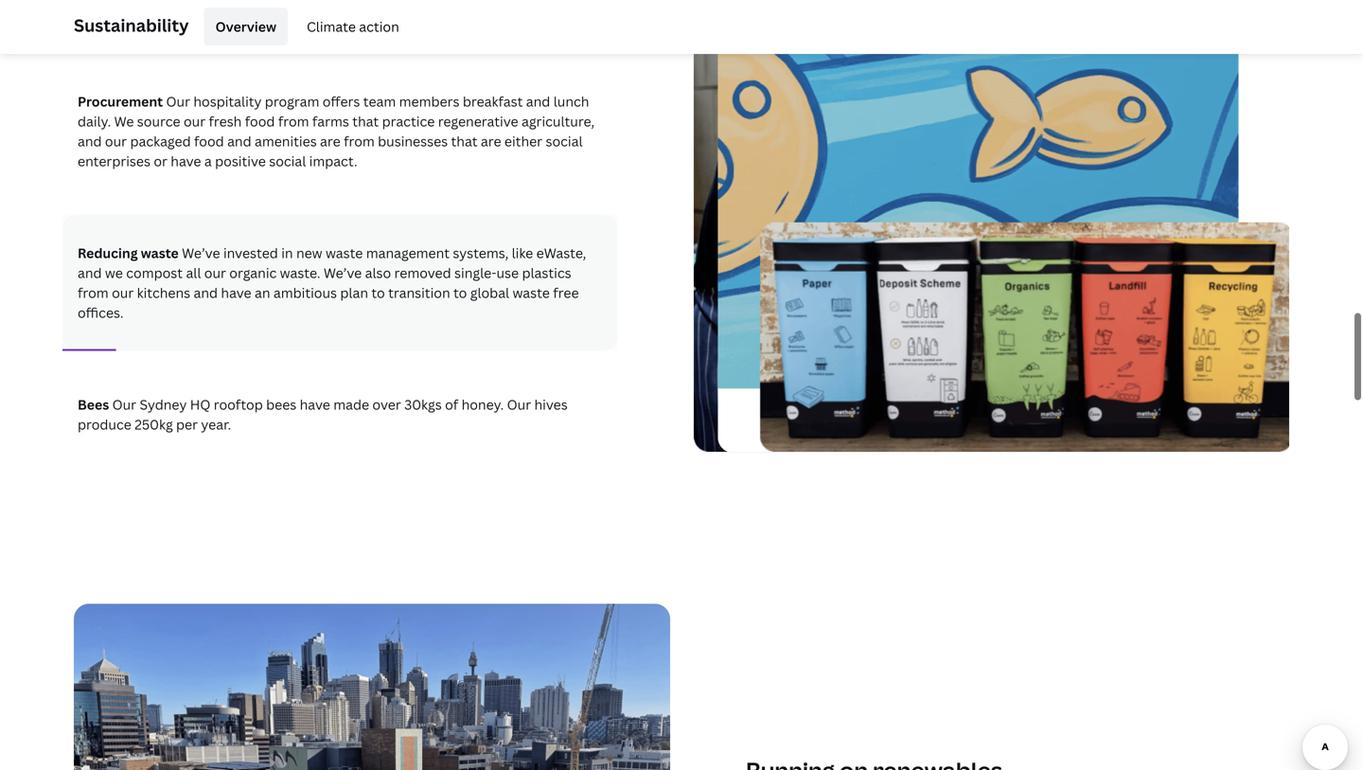 Task type: locate. For each thing, give the bounding box(es) containing it.
0 horizontal spatial from
[[78, 284, 109, 302]]

our left hives
[[507, 396, 531, 414]]

food up amenities
[[245, 112, 275, 130]]

1 horizontal spatial food
[[245, 112, 275, 130]]

to down single- on the top
[[454, 284, 467, 302]]

we've
[[182, 244, 220, 262], [324, 264, 362, 282]]

over
[[373, 396, 401, 414]]

1 horizontal spatial we've
[[324, 264, 362, 282]]

social down amenities
[[269, 152, 306, 170]]

new
[[296, 244, 323, 262]]

positive
[[215, 152, 266, 170]]

have right bees
[[300, 396, 330, 414]]

have inside "our sydney hq rooftop bees have made over 30kgs of honey. our hives produce 250kg per year."
[[300, 396, 330, 414]]

social
[[546, 132, 583, 150], [269, 152, 306, 170]]

systems,
[[453, 244, 509, 262]]

transition
[[388, 284, 450, 302]]

to down also
[[372, 284, 385, 302]]

0 vertical spatial that
[[353, 112, 379, 130]]

menu bar
[[197, 8, 411, 45]]

from up impact.
[[344, 132, 375, 150]]

0 vertical spatial social
[[546, 132, 583, 150]]

have inside we've invested in new waste management systems, like ewaste, and we compost all our organic waste. we've also removed single-use plastics from our kitchens and have an ambitious plan to transition to global waste free offices.
[[221, 284, 252, 302]]

waste
[[141, 244, 179, 262], [326, 244, 363, 262], [513, 284, 550, 302]]

canva kitchen man cooking image
[[693, 5, 1290, 453]]

and
[[526, 92, 551, 110], [78, 132, 102, 150], [227, 132, 252, 150], [78, 264, 102, 282], [194, 284, 218, 302]]

0 vertical spatial food
[[245, 112, 275, 130]]

0 horizontal spatial social
[[269, 152, 306, 170]]

our up produce
[[112, 396, 136, 414]]

invested
[[223, 244, 278, 262]]

waste down plastics
[[513, 284, 550, 302]]

0 horizontal spatial to
[[372, 284, 385, 302]]

0 horizontal spatial have
[[171, 152, 201, 170]]

and down daily.
[[78, 132, 102, 150]]

climate action
[[307, 18, 399, 36]]

we've up plan
[[324, 264, 362, 282]]

that down regenerative
[[451, 132, 478, 150]]

1 horizontal spatial social
[[546, 132, 583, 150]]

2 horizontal spatial have
[[300, 396, 330, 414]]

year.
[[201, 415, 231, 433]]

1 to from the left
[[372, 284, 385, 302]]

1 horizontal spatial that
[[451, 132, 478, 150]]

practice
[[382, 112, 435, 130]]

our
[[184, 112, 206, 130], [105, 132, 127, 150], [204, 264, 226, 282], [112, 284, 134, 302]]

are down farms at the top left of page
[[320, 132, 341, 150]]

1 horizontal spatial our
[[166, 92, 190, 110]]

our inside our hospitality program offers team members breakfast and lunch daily. we source our fresh food from farms that practice regenerative agriculture, and our packaged food and amenities are from businesses that are either social enterprises or have a positive social impact.
[[166, 92, 190, 110]]

1 horizontal spatial are
[[481, 132, 502, 150]]

that down team
[[353, 112, 379, 130]]

waste right new
[[326, 244, 363, 262]]

0 horizontal spatial that
[[353, 112, 379, 130]]

0 vertical spatial have
[[171, 152, 201, 170]]

social down agriculture, at left top
[[546, 132, 583, 150]]

2 horizontal spatial waste
[[513, 284, 550, 302]]

0 vertical spatial we've
[[182, 244, 220, 262]]

team
[[364, 92, 396, 110]]

sustainability
[[74, 14, 189, 37]]

have
[[171, 152, 201, 170], [221, 284, 252, 302], [300, 396, 330, 414]]

overview
[[216, 18, 277, 36]]

1 horizontal spatial to
[[454, 284, 467, 302]]

use
[[497, 264, 519, 282]]

per
[[176, 415, 198, 433]]

1 vertical spatial have
[[221, 284, 252, 302]]

bees
[[266, 396, 297, 414]]

source
[[137, 112, 181, 130]]

hospitality
[[194, 92, 262, 110]]

reducing
[[78, 244, 138, 262]]

our up enterprises
[[105, 132, 127, 150]]

our right all
[[204, 264, 226, 282]]

menu bar containing overview
[[197, 8, 411, 45]]

0 horizontal spatial our
[[112, 396, 136, 414]]

are down regenerative
[[481, 132, 502, 150]]

hives
[[535, 396, 568, 414]]

0 horizontal spatial food
[[194, 132, 224, 150]]

management
[[366, 244, 450, 262]]

have down organic
[[221, 284, 252, 302]]

1 vertical spatial that
[[451, 132, 478, 150]]

program
[[265, 92, 320, 110]]

to
[[372, 284, 385, 302], [454, 284, 467, 302]]

waste up compost
[[141, 244, 179, 262]]

1 vertical spatial food
[[194, 132, 224, 150]]

2 vertical spatial from
[[78, 284, 109, 302]]

all
[[186, 264, 201, 282]]

2 are from the left
[[481, 132, 502, 150]]

our
[[166, 92, 190, 110], [112, 396, 136, 414], [507, 396, 531, 414]]

food up a
[[194, 132, 224, 150]]

1 vertical spatial from
[[344, 132, 375, 150]]

our sydney hq rooftop bees have made over 30kgs of honey. our hives produce 250kg per year.
[[78, 396, 568, 433]]

that
[[353, 112, 379, 130], [451, 132, 478, 150]]

1 horizontal spatial from
[[278, 112, 309, 130]]

from
[[278, 112, 309, 130], [344, 132, 375, 150], [78, 284, 109, 302]]

have left a
[[171, 152, 201, 170]]

plan
[[340, 284, 368, 302]]

a
[[204, 152, 212, 170]]

we've up all
[[182, 244, 220, 262]]

2 vertical spatial have
[[300, 396, 330, 414]]

1 vertical spatial we've
[[324, 264, 362, 282]]

from up offices.
[[78, 284, 109, 302]]

offers
[[323, 92, 360, 110]]

impact.
[[309, 152, 358, 170]]

from down program
[[278, 112, 309, 130]]

our up source
[[166, 92, 190, 110]]

like
[[512, 244, 533, 262]]

we
[[105, 264, 123, 282]]

1 horizontal spatial have
[[221, 284, 252, 302]]

food
[[245, 112, 275, 130], [194, 132, 224, 150]]

procurement
[[78, 92, 163, 110]]

0 horizontal spatial are
[[320, 132, 341, 150]]

bees
[[78, 396, 109, 414]]

action
[[359, 18, 399, 36]]

farms
[[312, 112, 349, 130]]

our down we
[[112, 284, 134, 302]]

in
[[281, 244, 293, 262]]

are
[[320, 132, 341, 150], [481, 132, 502, 150]]

1 vertical spatial social
[[269, 152, 306, 170]]

packaged
[[130, 132, 191, 150]]



Task type: describe. For each thing, give the bounding box(es) containing it.
we
[[114, 112, 134, 130]]

1 are from the left
[[320, 132, 341, 150]]

climate action link
[[295, 8, 411, 45]]

businesses
[[378, 132, 448, 150]]

either
[[505, 132, 543, 150]]

overview link
[[204, 8, 288, 45]]

of
[[445, 396, 459, 414]]

2 to from the left
[[454, 284, 467, 302]]

our left fresh
[[184, 112, 206, 130]]

2 horizontal spatial our
[[507, 396, 531, 414]]

from inside we've invested in new waste management systems, like ewaste, and we compost all our organic waste. we've also removed single-use plastics from our kitchens and have an ambitious plan to transition to global waste free offices.
[[78, 284, 109, 302]]

and up agriculture, at left top
[[526, 92, 551, 110]]

enterprises
[[78, 152, 151, 170]]

and left we
[[78, 264, 102, 282]]

produce
[[78, 415, 132, 433]]

amenities
[[255, 132, 317, 150]]

made
[[334, 396, 369, 414]]

breakfast
[[463, 92, 523, 110]]

waste.
[[280, 264, 321, 282]]

canva recycling bins image
[[696, 5, 1292, 453]]

0 horizontal spatial waste
[[141, 244, 179, 262]]

regenerative
[[438, 112, 519, 130]]

we've invested in new waste management systems, like ewaste, and we compost all our organic waste. we've also removed single-use plastics from our kitchens and have an ambitious plan to transition to global waste free offices.
[[78, 244, 587, 322]]

single-
[[455, 264, 497, 282]]

climate
[[307, 18, 356, 36]]

our hospitality program offers team members breakfast and lunch daily. we source our fresh food from farms that practice regenerative agriculture, and our packaged food and amenities are from businesses that are either social enterprises or have a positive social impact.
[[78, 92, 595, 170]]

0 horizontal spatial we've
[[182, 244, 220, 262]]

hq
[[190, 396, 211, 414]]

also
[[365, 264, 391, 282]]

or
[[154, 152, 168, 170]]

30kgs
[[405, 396, 442, 414]]

free
[[553, 284, 579, 302]]

global
[[470, 284, 510, 302]]

our for bees
[[112, 396, 136, 414]]

1 horizontal spatial waste
[[326, 244, 363, 262]]

sydney
[[140, 396, 187, 414]]

2 horizontal spatial from
[[344, 132, 375, 150]]

offices.
[[78, 304, 124, 322]]

and down all
[[194, 284, 218, 302]]

an
[[255, 284, 270, 302]]

have inside our hospitality program offers team members breakfast and lunch daily. we source our fresh food from farms that practice regenerative agriculture, and our packaged food and amenities are from businesses that are either social enterprises or have a positive social impact.
[[171, 152, 201, 170]]

0 vertical spatial from
[[278, 112, 309, 130]]

250kg
[[135, 415, 173, 433]]

kitchens
[[137, 284, 190, 302]]

fresh
[[209, 112, 242, 130]]

daily.
[[78, 112, 111, 130]]

lunch
[[554, 92, 590, 110]]

ewaste,
[[537, 244, 587, 262]]

plastics
[[522, 264, 572, 282]]

ambitious
[[274, 284, 337, 302]]

and up positive
[[227, 132, 252, 150]]

agriculture,
[[522, 112, 595, 130]]

honey.
[[462, 396, 504, 414]]

members
[[399, 92, 460, 110]]

removed
[[395, 264, 451, 282]]

our for procurement
[[166, 92, 190, 110]]

compost
[[126, 264, 183, 282]]

rooftop
[[214, 396, 263, 414]]

reducing waste
[[78, 244, 179, 262]]

organic
[[229, 264, 277, 282]]



Task type: vqa. For each thing, say whether or not it's contained in the screenshot.


